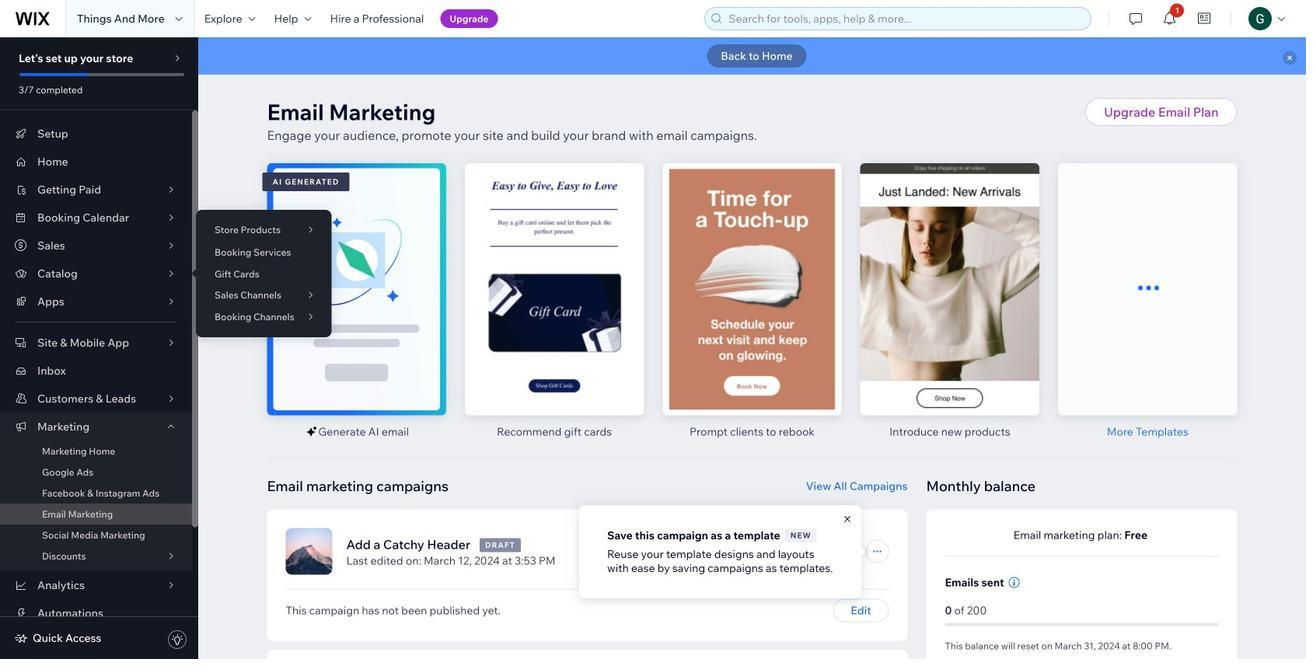Task type: vqa. For each thing, say whether or not it's contained in the screenshot.
'Search for tools, apps, help & more...' field
yes



Task type: describe. For each thing, give the bounding box(es) containing it.
sidebar element
[[0, 37, 198, 659]]

Search for tools, apps, help & more... field
[[724, 8, 1087, 30]]



Task type: locate. For each thing, give the bounding box(es) containing it.
alert
[[198, 37, 1307, 75]]



